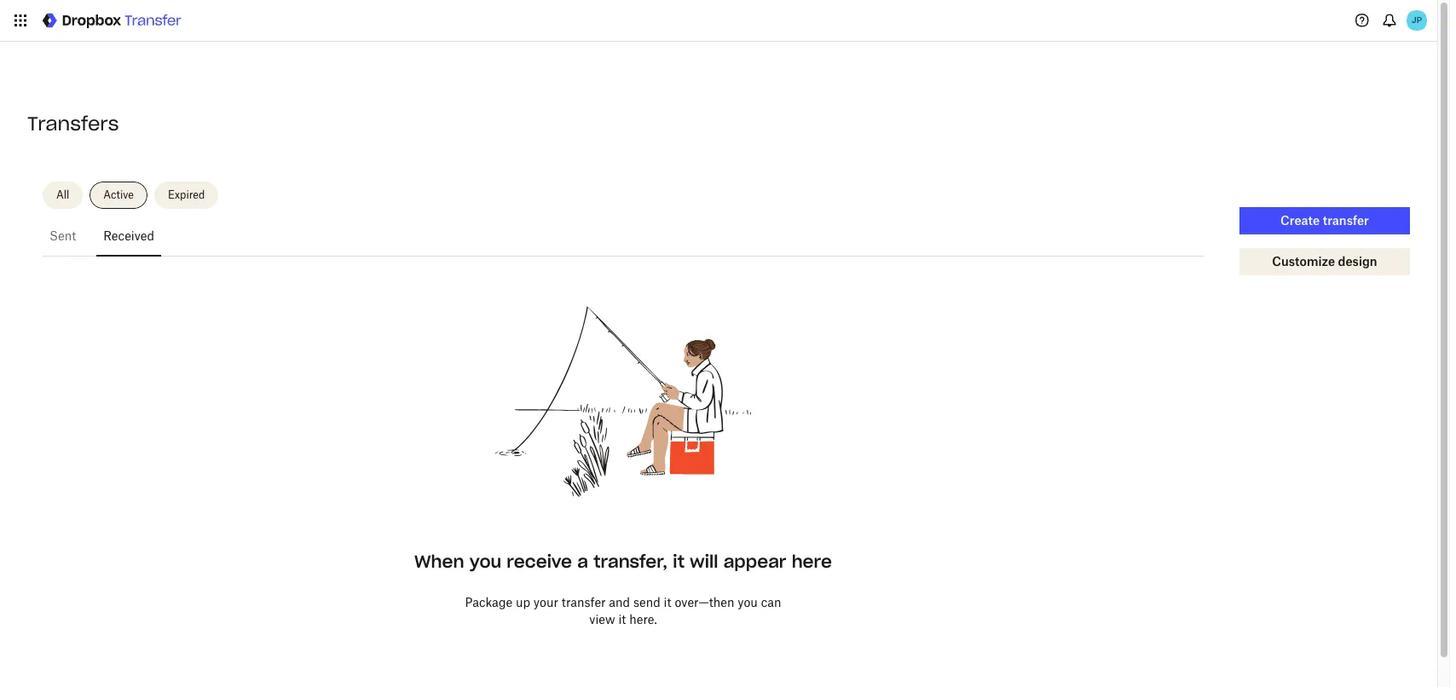 Task type: describe. For each thing, give the bounding box(es) containing it.
up
[[516, 595, 530, 610]]

over—then
[[675, 595, 734, 610]]

transfers
[[27, 112, 119, 136]]

a
[[577, 551, 588, 572]]

create transfer
[[1281, 213, 1369, 228]]

transfer,
[[594, 551, 668, 572]]

here.
[[629, 612, 657, 627]]

when you receive a transfer, it will appear here
[[414, 551, 832, 572]]

create transfer button
[[1240, 207, 1410, 234]]

transfer inside button
[[1323, 213, 1369, 228]]

received
[[103, 228, 154, 243]]

2 vertical spatial it
[[618, 612, 626, 627]]

1 vertical spatial it
[[664, 595, 671, 610]]

can
[[761, 595, 781, 610]]

here
[[792, 551, 832, 572]]

received tab
[[97, 216, 161, 257]]

expired
[[168, 188, 205, 201]]

transfer inside package up your transfer and send it over—then you can view it here.
[[562, 595, 606, 610]]

customize
[[1272, 254, 1335, 269]]

customize design button
[[1240, 248, 1410, 275]]

2 horizontal spatial it
[[673, 551, 685, 572]]

jp
[[1412, 14, 1422, 26]]

customize design
[[1272, 254, 1377, 269]]

all
[[56, 188, 69, 201]]

package
[[465, 595, 513, 610]]

when
[[414, 551, 464, 572]]



Task type: vqa. For each thing, say whether or not it's contained in the screenshot.
Create
yes



Task type: locate. For each thing, give the bounding box(es) containing it.
it left will
[[673, 551, 685, 572]]

create
[[1281, 213, 1320, 228]]

tab list containing sent
[[43, 216, 1204, 257]]

active button
[[90, 182, 147, 209]]

0 horizontal spatial transfer
[[562, 595, 606, 610]]

1 horizontal spatial it
[[664, 595, 671, 610]]

and
[[609, 595, 630, 610]]

package up your transfer and send it over—then you can view it here.
[[465, 595, 781, 627]]

design
[[1338, 254, 1377, 269]]

sent
[[49, 228, 76, 243]]

0 horizontal spatial it
[[618, 612, 626, 627]]

sent tab
[[43, 216, 83, 257]]

1 horizontal spatial transfer
[[1323, 213, 1369, 228]]

you left can
[[738, 595, 758, 610]]

all button
[[43, 182, 83, 209]]

0 vertical spatial transfer
[[1323, 213, 1369, 228]]

you up package
[[470, 551, 501, 572]]

receive
[[507, 551, 572, 572]]

you
[[470, 551, 501, 572], [738, 595, 758, 610]]

it right send
[[664, 595, 671, 610]]

it down and
[[618, 612, 626, 627]]

transfer up view
[[562, 595, 606, 610]]

send
[[633, 595, 661, 610]]

transfer
[[1323, 213, 1369, 228], [562, 595, 606, 610]]

0 vertical spatial you
[[470, 551, 501, 572]]

1 vertical spatial transfer
[[562, 595, 606, 610]]

1 vertical spatial you
[[738, 595, 758, 610]]

appear
[[724, 551, 786, 572]]

transfer up design
[[1323, 213, 1369, 228]]

will
[[690, 551, 718, 572]]

your
[[534, 595, 558, 610]]

0 vertical spatial it
[[673, 551, 685, 572]]

tab list
[[43, 216, 1204, 257]]

jp button
[[1403, 7, 1431, 34]]

1 horizontal spatial you
[[738, 595, 758, 610]]

it
[[673, 551, 685, 572], [664, 595, 671, 610], [618, 612, 626, 627]]

active
[[103, 188, 134, 201]]

view
[[589, 612, 615, 627]]

expired button
[[154, 182, 219, 209]]

you inside package up your transfer and send it over—then you can view it here.
[[738, 595, 758, 610]]

0 horizontal spatial you
[[470, 551, 501, 572]]



